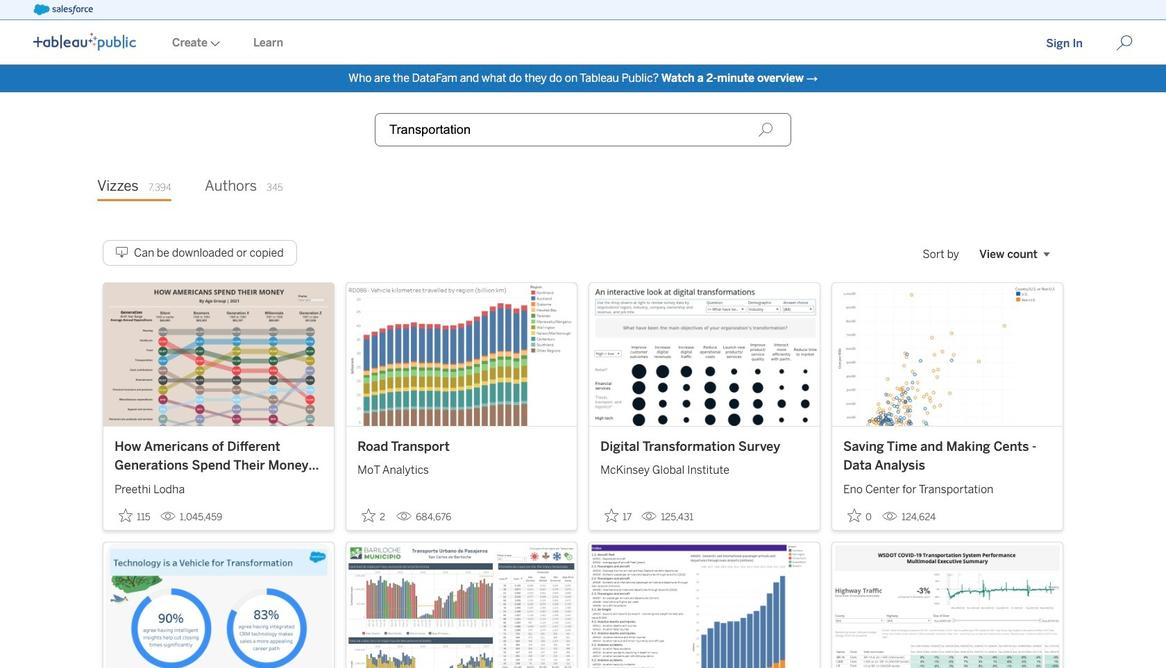 Task type: vqa. For each thing, say whether or not it's contained in the screenshot.
go to search IMAGE
yes



Task type: locate. For each thing, give the bounding box(es) containing it.
1 add favorite image from the left
[[362, 509, 376, 523]]

2 add favorite button from the left
[[358, 505, 391, 528]]

2 horizontal spatial add favorite image
[[848, 509, 862, 523]]

add favorite image for second add favorite button from left
[[362, 509, 376, 523]]

Add Favorite button
[[115, 505, 155, 528], [358, 505, 391, 528], [601, 505, 636, 528], [844, 505, 877, 528]]

add favorite image for 4th add favorite button from the left
[[848, 509, 862, 523]]

add favorite image
[[119, 509, 133, 523]]

add favorite image
[[362, 509, 376, 523], [605, 509, 619, 523], [848, 509, 862, 523]]

2 add favorite image from the left
[[605, 509, 619, 523]]

0 horizontal spatial add favorite image
[[362, 509, 376, 523]]

3 add favorite image from the left
[[848, 509, 862, 523]]

3 add favorite button from the left
[[601, 505, 636, 528]]

workbook thumbnail image
[[104, 283, 334, 426], [347, 283, 577, 426], [590, 283, 820, 426], [833, 283, 1063, 426], [104, 543, 334, 669], [347, 543, 577, 669], [590, 543, 820, 669], [833, 543, 1063, 669]]

1 horizontal spatial add favorite image
[[605, 509, 619, 523]]



Task type: describe. For each thing, give the bounding box(es) containing it.
salesforce logo image
[[33, 4, 93, 15]]

Search input field
[[375, 113, 792, 147]]

add favorite image for 3rd add favorite button
[[605, 509, 619, 523]]

go to search image
[[1100, 35, 1150, 51]]

search image
[[759, 122, 774, 138]]

1 add favorite button from the left
[[115, 505, 155, 528]]

create image
[[208, 41, 220, 47]]

4 add favorite button from the left
[[844, 505, 877, 528]]

logo image
[[33, 33, 136, 51]]



